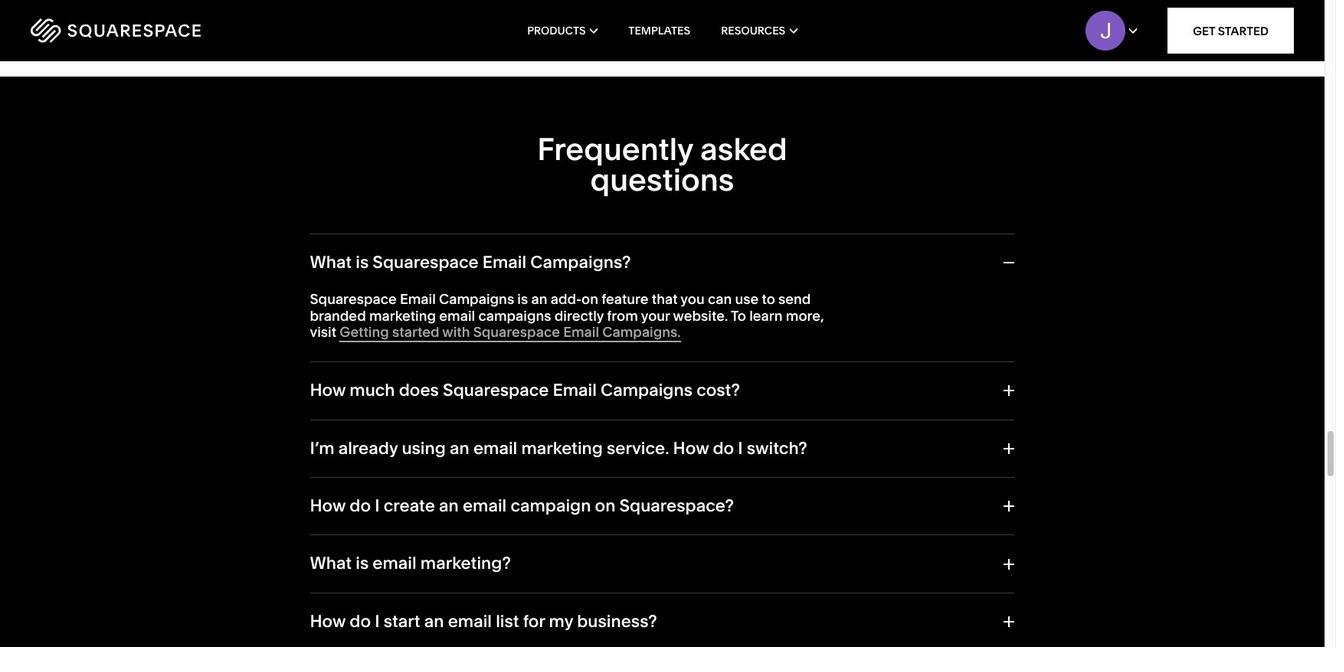 Task type: describe. For each thing, give the bounding box(es) containing it.
templates
[[629, 24, 691, 38]]

using
[[402, 438, 446, 459]]

how for how much does squarespace email campaigns cost?
[[310, 380, 346, 401]]

email inside 'link'
[[564, 324, 599, 341]]

with
[[443, 324, 470, 341]]

visit
[[310, 324, 337, 341]]

much
[[350, 380, 395, 401]]

get
[[1194, 23, 1216, 38]]

campaigns?
[[531, 252, 631, 273]]

how for how do i start an email list for my business?
[[310, 612, 346, 632]]

email inside the squarespace email campaigns is an add-on feature that you can use to send branded marketing email campaigns directly from your website. to learn more, visit
[[439, 307, 475, 325]]

send
[[779, 291, 811, 308]]

business?
[[577, 612, 658, 632]]

asked
[[701, 130, 788, 168]]

how for how do i create an email campaign on squarespace?
[[310, 496, 346, 517]]

an right using
[[450, 438, 470, 459]]

1 vertical spatial on
[[595, 496, 616, 517]]

frequently
[[538, 130, 694, 168]]

do for how do i create an email campaign on squarespace?
[[350, 496, 371, 517]]

how do i create an email campaign on squarespace?
[[310, 496, 734, 517]]

to
[[731, 307, 747, 325]]

i for how do i create an email campaign on squarespace?
[[375, 496, 380, 517]]

what for what is squarespace email campaigns?
[[310, 252, 352, 273]]

is for what is email marketing?
[[356, 554, 369, 574]]

that
[[652, 291, 678, 308]]

what is squarespace email campaigns?
[[310, 252, 631, 273]]

0 vertical spatial i
[[738, 438, 743, 459]]

started
[[393, 324, 440, 341]]

squarespace?
[[620, 496, 734, 517]]

is inside the squarespace email campaigns is an add-on feature that you can use to send branded marketing email campaigns directly from your website. to learn more, visit
[[518, 291, 528, 308]]

started
[[1219, 23, 1269, 38]]

how right 'service.'
[[673, 438, 709, 459]]

what for what is email marketing?
[[310, 554, 352, 574]]

list
[[496, 612, 519, 632]]

email up i'm already using an email marketing service. how do i switch?
[[553, 380, 597, 401]]

squarespace up started
[[373, 252, 479, 273]]

use
[[735, 291, 759, 308]]

to
[[762, 291, 776, 308]]

resources button
[[721, 0, 798, 61]]

how do i start an email list for my business?
[[310, 612, 658, 632]]

already
[[339, 438, 398, 459]]

what is email marketing?
[[310, 554, 511, 574]]

start
[[384, 612, 421, 632]]

getting started with squarespace email campaigns. link
[[340, 324, 681, 343]]

email up campaigns
[[483, 252, 527, 273]]

frequently asked questions
[[538, 130, 788, 198]]

your
[[641, 307, 670, 325]]

learn
[[750, 307, 783, 325]]

is for what is squarespace email campaigns?
[[356, 252, 369, 273]]

squarespace inside the squarespace email campaigns is an add-on feature that you can use to send branded marketing email campaigns directly from your website. to learn more, visit
[[310, 291, 397, 308]]

directly
[[555, 307, 604, 325]]

for
[[523, 612, 545, 632]]

my
[[549, 612, 573, 632]]

get started
[[1194, 23, 1269, 38]]

how much does squarespace email campaigns cost?
[[310, 380, 740, 401]]

marketing?
[[421, 554, 511, 574]]

campaigns.
[[603, 324, 681, 341]]

more,
[[786, 307, 824, 325]]

getting
[[340, 324, 389, 341]]

campaigns inside the squarespace email campaigns is an add-on feature that you can use to send branded marketing email campaigns directly from your website. to learn more, visit
[[439, 291, 514, 308]]

questions
[[591, 161, 735, 198]]

products button
[[528, 0, 598, 61]]



Task type: locate. For each thing, give the bounding box(es) containing it.
resources
[[721, 24, 786, 38]]

1 vertical spatial what
[[310, 554, 352, 574]]

on
[[582, 291, 599, 308], [595, 496, 616, 517]]

0 vertical spatial what
[[310, 252, 352, 273]]

marketing up campaign
[[522, 438, 603, 459]]

feature
[[602, 291, 649, 308]]

do left switch?
[[713, 438, 734, 459]]

campaigns down campaigns.
[[601, 380, 693, 401]]

products
[[528, 24, 586, 38]]

you
[[681, 291, 705, 308]]

get started link
[[1168, 8, 1295, 54]]

squarespace inside 'link'
[[473, 324, 560, 341]]

email up started
[[400, 291, 436, 308]]

marketing
[[369, 307, 436, 325], [522, 438, 603, 459]]

an right create on the bottom of page
[[439, 496, 459, 517]]

how
[[310, 380, 346, 401], [673, 438, 709, 459], [310, 496, 346, 517], [310, 612, 346, 632]]

2 vertical spatial do
[[350, 612, 371, 632]]

an for start
[[424, 612, 444, 632]]

an for is
[[532, 291, 548, 308]]

1 horizontal spatial campaigns
[[601, 380, 693, 401]]

1 vertical spatial campaigns
[[601, 380, 693, 401]]

an left add-
[[532, 291, 548, 308]]

campaigns
[[439, 291, 514, 308], [601, 380, 693, 401]]

squarespace down getting started with squarespace email campaigns. 'link'
[[443, 380, 549, 401]]

email down add-
[[564, 324, 599, 341]]

0 horizontal spatial marketing
[[369, 307, 436, 325]]

0 vertical spatial on
[[582, 291, 599, 308]]

i left start
[[375, 612, 380, 632]]

can
[[708, 291, 732, 308]]

do left start
[[350, 612, 371, 632]]

0 vertical spatial is
[[356, 252, 369, 273]]

email up how do i create an email campaign on squarespace?
[[474, 438, 518, 459]]

2 what from the top
[[310, 554, 352, 574]]

an
[[532, 291, 548, 308], [450, 438, 470, 459], [439, 496, 459, 517], [424, 612, 444, 632]]

how left much
[[310, 380, 346, 401]]

squarespace email campaigns is an add-on feature that you can use to send branded marketing email campaigns directly from your website. to learn more, visit
[[310, 291, 824, 341]]

0 horizontal spatial campaigns
[[439, 291, 514, 308]]

from
[[607, 307, 638, 325]]

email
[[439, 307, 475, 325], [474, 438, 518, 459], [463, 496, 507, 517], [373, 554, 417, 574], [448, 612, 492, 632]]

on right campaign
[[595, 496, 616, 517]]

what
[[310, 252, 352, 273], [310, 554, 352, 574]]

marketing left with
[[369, 307, 436, 325]]

email inside the squarespace email campaigns is an add-on feature that you can use to send branded marketing email campaigns directly from your website. to learn more, visit
[[400, 291, 436, 308]]

email
[[483, 252, 527, 273], [400, 291, 436, 308], [564, 324, 599, 341], [553, 380, 597, 401]]

campaigns
[[479, 307, 552, 325]]

an inside the squarespace email campaigns is an add-on feature that you can use to send branded marketing email campaigns directly from your website. to learn more, visit
[[532, 291, 548, 308]]

is
[[356, 252, 369, 273], [518, 291, 528, 308], [356, 554, 369, 574]]

templates link
[[629, 0, 691, 61]]

1 vertical spatial is
[[518, 291, 528, 308]]

0 vertical spatial campaigns
[[439, 291, 514, 308]]

create
[[384, 496, 435, 517]]

squarespace logo image
[[31, 18, 201, 43]]

i left create on the bottom of page
[[375, 496, 380, 517]]

0 vertical spatial marketing
[[369, 307, 436, 325]]

0 vertical spatial do
[[713, 438, 734, 459]]

an right start
[[424, 612, 444, 632]]

website.
[[673, 307, 728, 325]]

email up start
[[373, 554, 417, 574]]

switch?
[[747, 438, 808, 459]]

do for how do i start an email list for my business?
[[350, 612, 371, 632]]

2 vertical spatial is
[[356, 554, 369, 574]]

add-
[[551, 291, 582, 308]]

campaigns down what is squarespace email campaigns?
[[439, 291, 514, 308]]

marketing inside the squarespace email campaigns is an add-on feature that you can use to send branded marketing email campaigns directly from your website. to learn more, visit
[[369, 307, 436, 325]]

how down "i'm"
[[310, 496, 346, 517]]

branded
[[310, 307, 366, 325]]

email down what is squarespace email campaigns?
[[439, 307, 475, 325]]

squarespace up getting
[[310, 291, 397, 308]]

2 vertical spatial i
[[375, 612, 380, 632]]

1 vertical spatial do
[[350, 496, 371, 517]]

on left feature
[[582, 291, 599, 308]]

email up marketing?
[[463, 496, 507, 517]]

1 what from the top
[[310, 252, 352, 273]]

do
[[713, 438, 734, 459], [350, 496, 371, 517], [350, 612, 371, 632]]

i
[[738, 438, 743, 459], [375, 496, 380, 517], [375, 612, 380, 632]]

an for create
[[439, 496, 459, 517]]

squarespace logo link
[[31, 18, 283, 43]]

getting started with squarespace email campaigns.
[[340, 324, 681, 341]]

campaign
[[511, 496, 591, 517]]

cost?
[[697, 380, 740, 401]]

do left create on the bottom of page
[[350, 496, 371, 517]]

1 vertical spatial marketing
[[522, 438, 603, 459]]

email left the list
[[448, 612, 492, 632]]

i for how do i start an email list for my business?
[[375, 612, 380, 632]]

i left switch?
[[738, 438, 743, 459]]

i'm
[[310, 438, 335, 459]]

squarespace up how much does squarespace email campaigns cost?
[[473, 324, 560, 341]]

squarespace
[[373, 252, 479, 273], [310, 291, 397, 308], [473, 324, 560, 341], [443, 380, 549, 401]]

1 vertical spatial i
[[375, 496, 380, 517]]

1 horizontal spatial marketing
[[522, 438, 603, 459]]

i'm already using an email marketing service. how do i switch?
[[310, 438, 808, 459]]

how left start
[[310, 612, 346, 632]]

does
[[399, 380, 439, 401]]

on inside the squarespace email campaigns is an add-on feature that you can use to send branded marketing email campaigns directly from your website. to learn more, visit
[[582, 291, 599, 308]]

service.
[[607, 438, 670, 459]]



Task type: vqa. For each thing, say whether or not it's contained in the screenshot.
I related to How do I create an email campaign on Squarespace?
yes



